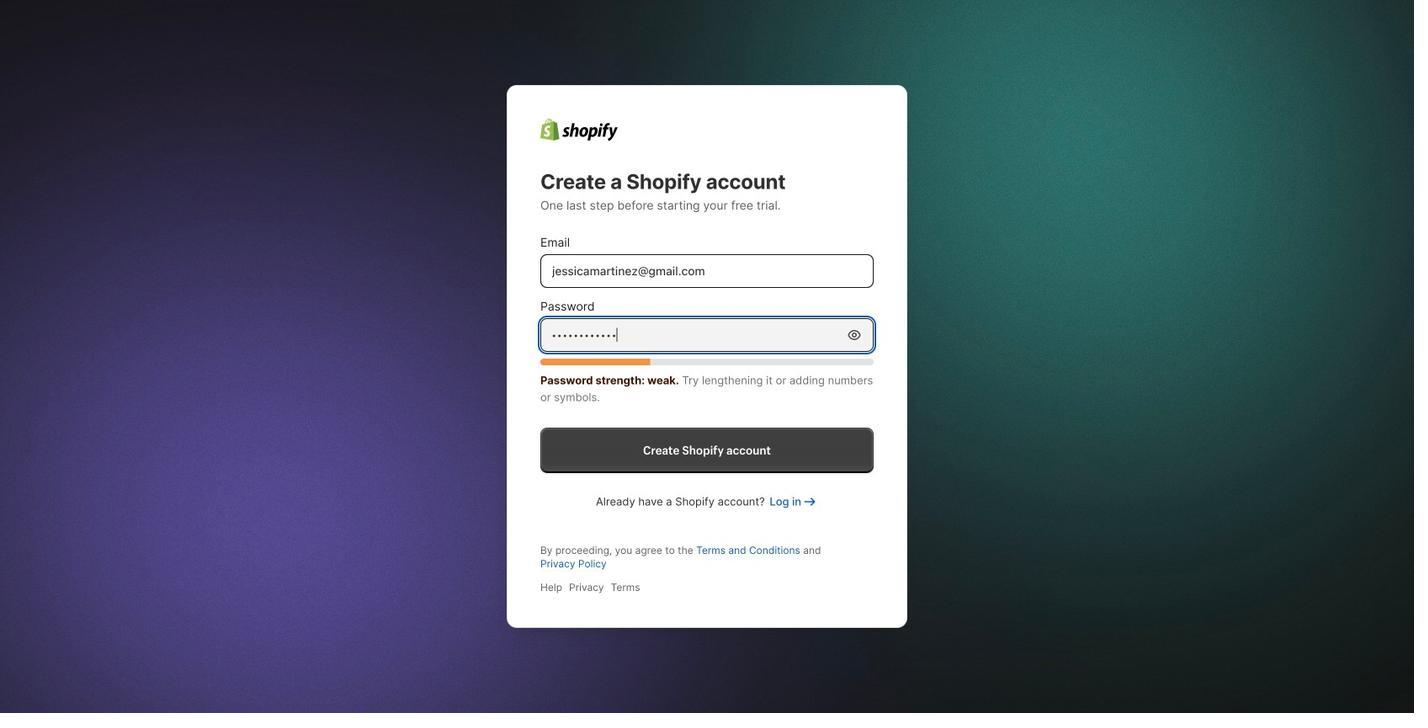 Task type: locate. For each thing, give the bounding box(es) containing it.
None password field
[[541, 319, 846, 351]]

None email field
[[541, 254, 874, 288]]

None text field
[[541, 254, 874, 288]]

log in to shopify image
[[541, 119, 618, 141]]



Task type: describe. For each thing, give the bounding box(es) containing it.
show image
[[846, 327, 863, 343]]

show element
[[846, 327, 863, 343]]



Task type: vqa. For each thing, say whether or not it's contained in the screenshot.
email field
yes



